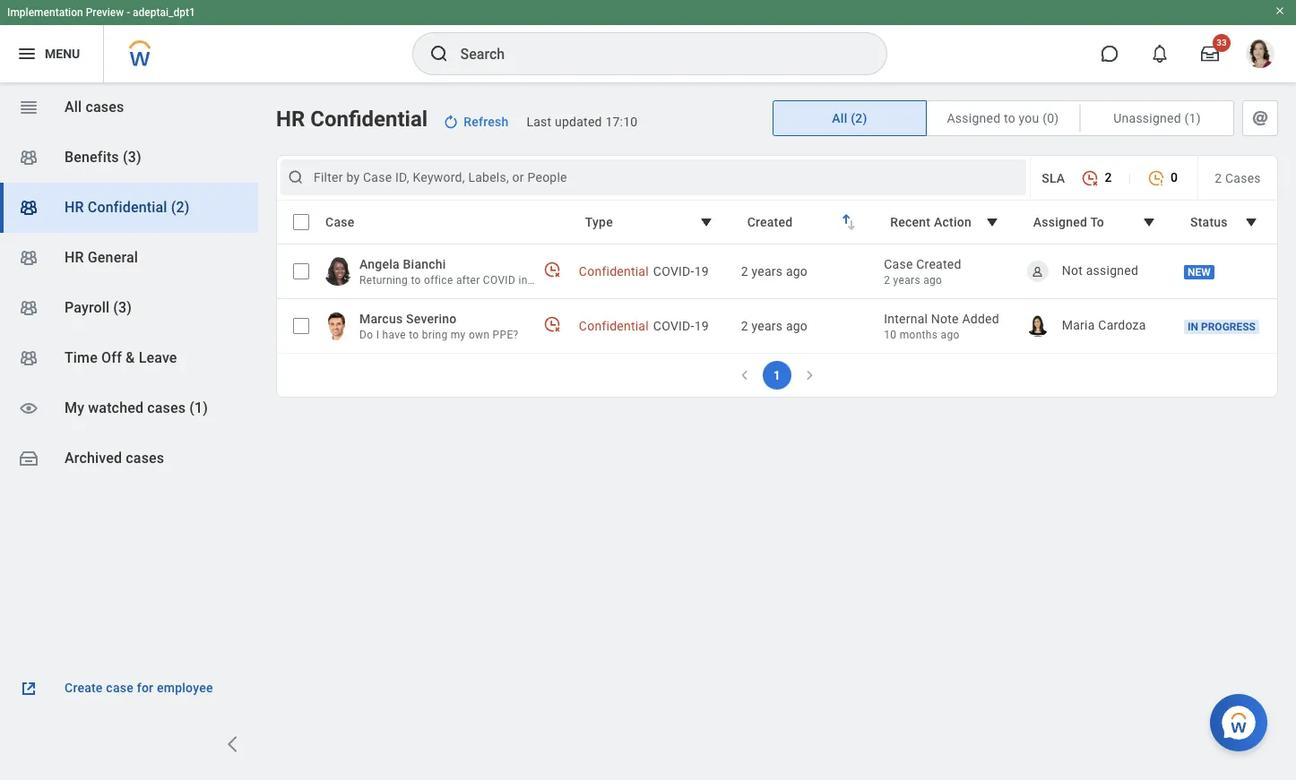 Task type: locate. For each thing, give the bounding box(es) containing it.
caret down image
[[695, 212, 717, 233], [1139, 212, 1160, 233]]

time to resolve - overdue image
[[543, 315, 561, 333]]

0 horizontal spatial created
[[747, 215, 793, 230]]

2 years ago down created "button"
[[741, 265, 808, 279]]

(3) right benefits
[[123, 149, 141, 166]]

2 covid- from the top
[[654, 319, 695, 334]]

not assigned
[[1062, 263, 1139, 278]]

cases up benefits (3)
[[86, 99, 124, 116]]

assigned left to
[[1034, 215, 1088, 230]]

1 vertical spatial cases
[[147, 400, 186, 417]]

2 contact card matrix manager image from the top
[[18, 348, 39, 369]]

2 years ago up 1
[[741, 319, 808, 334]]

1 vertical spatial (3)
[[113, 299, 132, 317]]

2 vertical spatial to
[[409, 329, 419, 342]]

0 vertical spatial covid-
[[654, 265, 695, 279]]

contact card matrix manager image inside hr confidential (2) link
[[18, 197, 39, 219]]

case for case
[[325, 215, 355, 230]]

0
[[1171, 170, 1178, 185]]

2 caret down image from the left
[[1139, 212, 1160, 233]]

0 horizontal spatial caret down image
[[695, 212, 717, 233]]

hr
[[276, 107, 305, 132], [65, 199, 84, 216], [65, 249, 84, 266]]

(3) right payroll
[[113, 299, 132, 317]]

caret down image
[[982, 212, 1003, 233], [1241, 212, 1262, 233]]

close environment banner image
[[1275, 5, 1286, 16]]

caret down image down filter by case id, keyword, labels, or people text box
[[695, 212, 717, 233]]

tab list containing all (2)
[[773, 100, 1279, 136]]

confidential right time to resolve - overdue image
[[579, 319, 649, 334]]

1 19 from the top
[[695, 265, 709, 279]]

angela
[[360, 257, 400, 272]]

1 vertical spatial to
[[411, 274, 421, 287]]

2 2 years ago from the top
[[741, 319, 808, 334]]

angela bianchi returning to office after covid infection
[[360, 257, 563, 287]]

time off & leave link
[[0, 334, 258, 384]]

2 19 from the top
[[695, 319, 709, 334]]

1 vertical spatial contact card matrix manager image
[[18, 197, 39, 219]]

0 horizontal spatial case
[[325, 215, 355, 230]]

1 time to resolve - overdue element from the top
[[543, 260, 561, 278]]

note
[[931, 312, 959, 326]]

0 vertical spatial cases
[[86, 99, 124, 116]]

grid view image
[[18, 97, 39, 118]]

employee
[[157, 681, 213, 696]]

created left sort up image
[[747, 215, 793, 230]]

ago inside 'case created 2 years ago'
[[924, 274, 943, 287]]

0 vertical spatial case
[[325, 215, 355, 230]]

1 vertical spatial covid-
[[654, 319, 695, 334]]

bring
[[422, 329, 448, 342]]

0 vertical spatial contact card matrix manager image
[[18, 147, 39, 169]]

bianchi
[[403, 257, 446, 272]]

contact card matrix manager image
[[18, 147, 39, 169], [18, 197, 39, 219], [18, 298, 39, 319]]

type button
[[574, 205, 729, 239]]

case
[[325, 215, 355, 230], [884, 257, 913, 272]]

office
[[424, 274, 453, 287]]

1 vertical spatial (2)
[[171, 199, 190, 216]]

years up internal
[[894, 274, 921, 287]]

all for all cases
[[65, 99, 82, 116]]

1 horizontal spatial search image
[[428, 43, 450, 65]]

all inside all cases link
[[65, 99, 82, 116]]

caret down image inside recent action button
[[982, 212, 1003, 233]]

last updated 17:10
[[527, 115, 638, 129]]

2 vertical spatial contact card matrix manager image
[[18, 298, 39, 319]]

caret down image for assigned to
[[1139, 212, 1160, 233]]

caret down image inside assigned to button
[[1139, 212, 1160, 233]]

confidential
[[310, 107, 428, 132], [88, 199, 167, 216], [579, 265, 649, 279], [579, 319, 649, 334]]

contact card matrix manager image for hr general
[[18, 247, 39, 269]]

all
[[65, 99, 82, 116], [832, 111, 848, 126]]

0 vertical spatial confidential covid-19
[[579, 265, 709, 279]]

0 horizontal spatial (1)
[[189, 400, 208, 417]]

0 vertical spatial search image
[[428, 43, 450, 65]]

to down bianchi
[[411, 274, 421, 287]]

preview
[[86, 6, 124, 19]]

to
[[1091, 215, 1105, 230]]

chevron right image
[[222, 734, 244, 756]]

confidential down type
[[579, 265, 649, 279]]

cases down my watched cases (1)
[[126, 450, 164, 467]]

0 horizontal spatial (2)
[[171, 199, 190, 216]]

0 horizontal spatial caret down image
[[982, 212, 1003, 233]]

menu
[[45, 46, 80, 61]]

years up 1
[[752, 319, 783, 334]]

my
[[65, 400, 84, 417]]

2 up internal
[[884, 274, 891, 287]]

internal note added 10 months ago
[[884, 312, 1000, 342]]

ago up the chevron right small image at top right
[[786, 319, 808, 334]]

1 vertical spatial 19
[[695, 319, 709, 334]]

caret down image right action
[[982, 212, 1003, 233]]

2 vertical spatial cases
[[126, 450, 164, 467]]

case for case created 2 years ago
[[884, 257, 913, 272]]

0 horizontal spatial all
[[65, 99, 82, 116]]

1 vertical spatial time to resolve - overdue element
[[543, 315, 561, 333]]

search image for search workday search field at the top of page
[[428, 43, 450, 65]]

to right "have"
[[409, 329, 419, 342]]

2 caret down image from the left
[[1241, 212, 1262, 233]]

10
[[884, 329, 897, 342]]

1 covid- from the top
[[654, 265, 695, 279]]

years for internal
[[752, 319, 783, 334]]

implementation
[[7, 6, 83, 19]]

case
[[106, 681, 134, 696]]

created
[[747, 215, 793, 230], [917, 257, 962, 272]]

payroll (3) link
[[0, 283, 258, 334]]

0 horizontal spatial assigned
[[947, 111, 1001, 126]]

new
[[1188, 267, 1211, 279]]

1 vertical spatial confidential covid-19
[[579, 319, 709, 334]]

contact card matrix manager image inside benefits (3) link
[[18, 147, 39, 169]]

tab list
[[773, 100, 1279, 136]]

archived cases link
[[0, 434, 258, 484]]

years down created "button"
[[752, 265, 783, 279]]

1 confidential covid-19 from the top
[[579, 265, 709, 279]]

2 years ago for internal
[[741, 319, 808, 334]]

1 contact card matrix manager image from the top
[[18, 247, 39, 269]]

create
[[65, 681, 103, 696]]

0 vertical spatial (3)
[[123, 149, 141, 166]]

maria cardoza
[[1062, 318, 1146, 332]]

1 horizontal spatial all
[[832, 111, 848, 126]]

visible image
[[18, 398, 39, 420]]

assigned to button
[[1022, 205, 1172, 239]]

justify image
[[16, 43, 38, 65]]

in
[[1188, 321, 1199, 334]]

returning to office after covid infection button
[[360, 273, 563, 288]]

to inside marcus severino do i have to bring my own ppe?
[[409, 329, 419, 342]]

0 vertical spatial 2 years ago
[[741, 265, 808, 279]]

time to resolve - overdue element right covid
[[543, 260, 561, 278]]

all (2) tab panel
[[276, 155, 1279, 398]]

1 vertical spatial search image
[[287, 169, 305, 186]]

2
[[1105, 170, 1112, 185], [1215, 171, 1222, 185], [741, 265, 748, 279], [884, 274, 891, 287], [741, 319, 748, 334]]

contact card matrix manager image inside time off & leave link
[[18, 348, 39, 369]]

time to resolve - overdue element
[[543, 260, 561, 278], [543, 315, 561, 333]]

recent action
[[891, 215, 972, 230]]

1 horizontal spatial caret down image
[[1139, 212, 1160, 233]]

chevron right small image
[[801, 367, 819, 385]]

ago
[[786, 265, 808, 279], [924, 274, 943, 287], [786, 319, 808, 334], [941, 329, 960, 342]]

(1) right "unassigned"
[[1185, 111, 1201, 126]]

hr for hr confidential (2)
[[65, 199, 84, 216]]

all (2)
[[832, 111, 868, 126]]

assigned to you (0)
[[947, 111, 1059, 126]]

2 contact card matrix manager image from the top
[[18, 197, 39, 219]]

assigned
[[947, 111, 1001, 126], [1034, 215, 1088, 230]]

archived cases
[[65, 450, 164, 467]]

3 contact card matrix manager image from the top
[[18, 298, 39, 319]]

caret down image down clock exclamation icon
[[1139, 212, 1160, 233]]

0 vertical spatial time to resolve - overdue element
[[543, 260, 561, 278]]

contact card matrix manager image inside payroll (3) link
[[18, 298, 39, 319]]

0 button
[[1139, 161, 1187, 195]]

menu button
[[0, 25, 103, 82]]

2 confidential covid-19 from the top
[[579, 319, 709, 334]]

time off & leave
[[65, 350, 177, 367]]

cases
[[86, 99, 124, 116], [147, 400, 186, 417], [126, 450, 164, 467]]

2 years ago for case
[[741, 265, 808, 279]]

search image
[[428, 43, 450, 65], [287, 169, 305, 186]]

1 contact card matrix manager image from the top
[[18, 147, 39, 169]]

1 vertical spatial hr
[[65, 199, 84, 216]]

1 horizontal spatial (2)
[[851, 111, 868, 126]]

1 horizontal spatial created
[[917, 257, 962, 272]]

contact card matrix manager image left hr general
[[18, 247, 39, 269]]

covid-
[[654, 265, 695, 279], [654, 319, 695, 334]]

search image for filter by case id, keyword, labels, or people text box
[[287, 169, 305, 186]]

(3)
[[123, 149, 141, 166], [113, 299, 132, 317]]

in progress
[[1188, 321, 1256, 334]]

2 button
[[1073, 161, 1121, 195]]

(3) for payroll (3)
[[113, 299, 132, 317]]

to inside button
[[1004, 111, 1016, 126]]

inbox image
[[18, 448, 39, 470]]

0 vertical spatial created
[[747, 215, 793, 230]]

contact card matrix manager image up visible image on the left bottom of the page
[[18, 348, 39, 369]]

1 vertical spatial 2 years ago
[[741, 319, 808, 334]]

0 vertical spatial to
[[1004, 111, 1016, 126]]

search image up reset icon
[[428, 43, 450, 65]]

reset image
[[442, 113, 460, 131]]

&
[[126, 350, 135, 367]]

search image down hr confidential at the top left of the page
[[287, 169, 305, 186]]

1 horizontal spatial case
[[884, 257, 913, 272]]

case inside 'case created 2 years ago'
[[884, 257, 913, 272]]

covid- for case created
[[654, 265, 695, 279]]

contact card matrix manager image
[[18, 247, 39, 269], [18, 348, 39, 369]]

2 cases
[[1215, 171, 1261, 185]]

do
[[360, 329, 373, 342]]

created down recent action button
[[917, 257, 962, 272]]

1 vertical spatial created
[[917, 257, 962, 272]]

ago down note
[[941, 329, 960, 342]]

assigned left you
[[947, 111, 1001, 126]]

added
[[962, 312, 1000, 326]]

0 vertical spatial (2)
[[851, 111, 868, 126]]

created inside "button"
[[747, 215, 793, 230]]

2 right clock x icon
[[1105, 170, 1112, 185]]

recent
[[891, 215, 931, 230]]

general
[[88, 249, 138, 266]]

time to resolve - overdue element down infection
[[543, 315, 561, 333]]

0 vertical spatial 19
[[695, 265, 709, 279]]

leave
[[139, 350, 177, 367]]

list
[[0, 82, 258, 484]]

cases for archived cases
[[126, 450, 164, 467]]

cases right watched
[[147, 400, 186, 417]]

contact card matrix manager image for benefits
[[18, 147, 39, 169]]

sort up image
[[836, 209, 857, 230]]

caret down image right status
[[1241, 212, 1262, 233]]

0 vertical spatial (1)
[[1185, 111, 1201, 126]]

0 vertical spatial assigned
[[947, 111, 1001, 126]]

my
[[451, 329, 466, 342]]

refresh
[[464, 115, 509, 129]]

contact card matrix manager image inside hr general link
[[18, 247, 39, 269]]

time
[[65, 350, 98, 367]]

2 vertical spatial hr
[[65, 249, 84, 266]]

ago down created "button"
[[786, 265, 808, 279]]

1 vertical spatial assigned
[[1034, 215, 1088, 230]]

caret down image inside status button
[[1241, 212, 1262, 233]]

1 horizontal spatial caret down image
[[1241, 212, 1262, 233]]

2 time to resolve - overdue element from the top
[[543, 315, 561, 333]]

search image inside filter by case id, keyword, labels, or people. type label: to find cases with specific labels applied element
[[287, 169, 305, 186]]

0 vertical spatial hr
[[276, 107, 305, 132]]

to
[[1004, 111, 1016, 126], [411, 274, 421, 287], [409, 329, 419, 342]]

0 vertical spatial contact card matrix manager image
[[18, 247, 39, 269]]

1 vertical spatial case
[[884, 257, 913, 272]]

covid- for internal note added
[[654, 319, 695, 334]]

unassigned (1) button
[[1081, 101, 1234, 135]]

1 vertical spatial contact card matrix manager image
[[18, 348, 39, 369]]

1 horizontal spatial (1)
[[1185, 111, 1201, 126]]

profile logan mcneil image
[[1246, 39, 1275, 72]]

assigned inside all (2) tab panel
[[1034, 215, 1088, 230]]

1 caret down image from the left
[[695, 212, 717, 233]]

(1) right watched
[[189, 400, 208, 417]]

assigned to
[[1034, 215, 1105, 230]]

0 horizontal spatial search image
[[287, 169, 305, 186]]

2 inside button
[[1105, 170, 1112, 185]]

benefits (3) link
[[0, 133, 258, 183]]

contact card matrix manager image for payroll
[[18, 298, 39, 319]]

maria
[[1062, 318, 1095, 332]]

to left you
[[1004, 111, 1016, 126]]

confidential covid-19
[[579, 265, 709, 279], [579, 319, 709, 334]]

ago up note
[[924, 274, 943, 287]]

ppe?
[[493, 329, 519, 342]]

2 down created "button"
[[741, 265, 748, 279]]

1 caret down image from the left
[[982, 212, 1003, 233]]

years for case
[[752, 265, 783, 279]]

1 horizontal spatial assigned
[[1034, 215, 1088, 230]]

all inside "all (2)" "button"
[[832, 111, 848, 126]]

caret down image inside type button
[[695, 212, 717, 233]]

19
[[695, 265, 709, 279], [695, 319, 709, 334]]

1 2 years ago from the top
[[741, 265, 808, 279]]



Task type: describe. For each thing, give the bounding box(es) containing it.
Search Workday  search field
[[460, 34, 850, 74]]

case created 2 years ago
[[884, 257, 962, 287]]

off
[[101, 350, 122, 367]]

hr for hr confidential
[[276, 107, 305, 132]]

ago inside internal note added 10 months ago
[[941, 329, 960, 342]]

unassigned
[[1114, 111, 1182, 126]]

my watched cases (1) link
[[0, 384, 258, 434]]

all cases
[[65, 99, 124, 116]]

sort down image
[[841, 214, 863, 236]]

assigned
[[1086, 263, 1139, 278]]

confidential down benefits (3) link
[[88, 199, 167, 216]]

notifications large image
[[1151, 45, 1169, 63]]

33
[[1217, 38, 1227, 48]]

user image
[[1031, 265, 1045, 278]]

progress
[[1201, 321, 1256, 334]]

hr for hr general
[[65, 249, 84, 266]]

marcus
[[360, 312, 403, 326]]

last
[[527, 115, 552, 129]]

you
[[1019, 111, 1040, 126]]

returning
[[360, 274, 408, 287]]

status
[[1191, 215, 1228, 230]]

have
[[382, 329, 406, 342]]

refresh button
[[435, 108, 520, 136]]

years inside 'case created 2 years ago'
[[894, 274, 921, 287]]

caret down image for type
[[695, 212, 717, 233]]

do i have to bring my own ppe? button
[[360, 328, 519, 343]]

contact card matrix manager image for time off & leave
[[18, 348, 39, 369]]

severino
[[406, 312, 457, 326]]

create case for employee link
[[18, 679, 240, 700]]

assigned to you (0) button
[[927, 101, 1080, 135]]

hr general
[[65, 249, 138, 266]]

hr general link
[[0, 233, 258, 283]]

filter by case id, keyword, labels, or people. type label: to find cases with specific labels applied element
[[281, 160, 1027, 195]]

all for all (2)
[[832, 111, 848, 126]]

2 up chevron left small image
[[741, 319, 748, 334]]

2 inside 'case created 2 years ago'
[[884, 274, 891, 287]]

contact card matrix manager image for hr
[[18, 197, 39, 219]]

my watched cases (1)
[[65, 400, 208, 417]]

caret down image for recent action
[[982, 212, 1003, 233]]

inbox large image
[[1201, 45, 1219, 63]]

(0)
[[1043, 111, 1059, 126]]

sla
[[1042, 171, 1066, 185]]

caret down image for status
[[1241, 212, 1262, 233]]

after
[[456, 274, 480, 287]]

at tag mention image
[[1250, 108, 1271, 129]]

1 vertical spatial (1)
[[189, 400, 208, 417]]

benefits (3)
[[65, 149, 141, 166]]

payroll
[[65, 299, 110, 317]]

(2) inside "button"
[[851, 111, 868, 126]]

cases
[[1226, 171, 1261, 185]]

watched
[[88, 400, 144, 417]]

Filter by Case ID, Keyword, Labels, or People text field
[[314, 169, 999, 186]]

33 button
[[1191, 34, 1231, 74]]

(1) inside button
[[1185, 111, 1201, 126]]

implementation preview -   adeptai_dpt1
[[7, 6, 195, 19]]

unassigned (1)
[[1114, 111, 1201, 126]]

cardoza
[[1099, 318, 1146, 332]]

cases for all cases
[[86, 99, 124, 116]]

confidential covid-19 for severino
[[579, 319, 709, 334]]

-
[[127, 6, 130, 19]]

clock x image
[[1082, 170, 1100, 188]]

assigned for assigned to you (0)
[[947, 111, 1001, 126]]

to inside angela bianchi returning to office after covid infection
[[411, 274, 421, 287]]

i
[[376, 329, 379, 342]]

own
[[469, 329, 490, 342]]

1 button
[[763, 361, 792, 390]]

assigned for assigned to
[[1034, 215, 1088, 230]]

time to resolve - overdue image
[[543, 260, 561, 278]]

updated
[[555, 115, 602, 129]]

(3) for benefits (3)
[[123, 149, 141, 166]]

create case for employee
[[65, 681, 213, 696]]

19 for case
[[695, 265, 709, 279]]

internal
[[884, 312, 928, 326]]

hr confidential (2) link
[[0, 183, 258, 233]]

confidential covid-19 for bianchi
[[579, 265, 709, 279]]

2 left the cases
[[1215, 171, 1222, 185]]

chevron left small image
[[736, 367, 754, 385]]

17:10
[[606, 115, 638, 129]]

list containing all cases
[[0, 82, 258, 484]]

created inside 'case created 2 years ago'
[[917, 257, 962, 272]]

time to resolve - overdue element for severino
[[543, 315, 561, 333]]

for
[[137, 681, 154, 696]]

payroll (3)
[[65, 299, 132, 317]]

recent action button
[[879, 205, 1015, 239]]

action
[[934, 215, 972, 230]]

hr confidential
[[276, 107, 428, 132]]

marcus severino do i have to bring my own ppe?
[[360, 312, 519, 342]]

adeptai_dpt1
[[133, 6, 195, 19]]

archived
[[65, 450, 122, 467]]

ext link image
[[18, 679, 39, 700]]

infection
[[519, 274, 563, 287]]

menu banner
[[0, 0, 1297, 82]]

clock exclamation image
[[1148, 170, 1166, 188]]

hr confidential (2)
[[65, 199, 190, 216]]

19 for internal
[[695, 319, 709, 334]]

type
[[585, 215, 613, 230]]

time to resolve - overdue element for bianchi
[[543, 260, 561, 278]]

covid
[[483, 274, 516, 287]]

confidential left reset icon
[[310, 107, 428, 132]]

all (2) button
[[774, 101, 926, 135]]

created button
[[736, 205, 872, 239]]

not
[[1062, 263, 1083, 278]]

benefits
[[65, 149, 119, 166]]



Task type: vqa. For each thing, say whether or not it's contained in the screenshot.
Employee's Photo (Logan McNeil)
no



